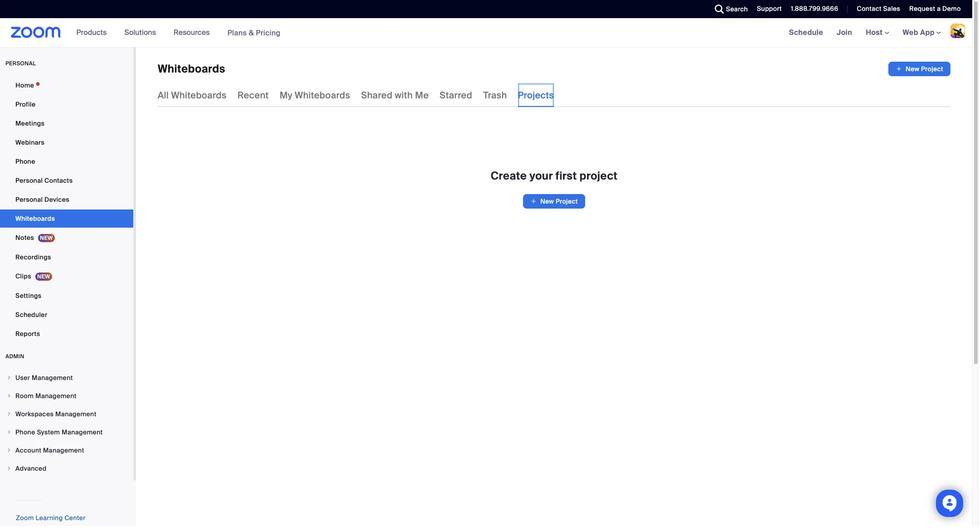 Task type: vqa. For each thing, say whether or not it's contained in the screenshot.
webinar,
no



Task type: locate. For each thing, give the bounding box(es) containing it.
new project button
[[889, 62, 951, 76], [523, 194, 585, 209]]

management for room management
[[35, 392, 77, 400]]

1 vertical spatial new project button
[[523, 194, 585, 209]]

whiteboards up all whiteboards
[[158, 62, 225, 76]]

user management
[[15, 374, 73, 382]]

1 horizontal spatial project
[[922, 65, 944, 73]]

support link
[[751, 0, 784, 18], [757, 5, 782, 13]]

0 vertical spatial new
[[906, 65, 920, 73]]

reports link
[[0, 325, 133, 343]]

1.888.799.9666 button
[[784, 0, 841, 18], [791, 5, 839, 13]]

project
[[922, 65, 944, 73], [556, 197, 578, 205]]

1 right image from the top
[[6, 375, 12, 380]]

new project
[[906, 65, 944, 73], [541, 197, 578, 205]]

right image inside room management menu item
[[6, 393, 12, 399]]

1 phone from the top
[[15, 157, 35, 166]]

resources
[[174, 28, 210, 37]]

account management
[[15, 446, 84, 454]]

new project down create your first project
[[541, 197, 578, 205]]

phone inside 'link'
[[15, 157, 35, 166]]

add image inside whiteboards "application"
[[896, 64, 903, 73]]

right image for workspaces management
[[6, 411, 12, 417]]

add image down meetings navigation
[[896, 64, 903, 73]]

phone inside menu item
[[15, 428, 35, 436]]

right image for user management
[[6, 375, 12, 380]]

devices
[[44, 195, 69, 204]]

right image inside user management menu item
[[6, 375, 12, 380]]

new project down web app dropdown button
[[906, 65, 944, 73]]

0 horizontal spatial new project button
[[523, 194, 585, 209]]

phone for phone
[[15, 157, 35, 166]]

1 horizontal spatial new project button
[[889, 62, 951, 76]]

solutions button
[[124, 18, 160, 47]]

phone link
[[0, 152, 133, 171]]

1 horizontal spatial new
[[906, 65, 920, 73]]

0 vertical spatial new project
[[906, 65, 944, 73]]

personal devices link
[[0, 190, 133, 209]]

0 vertical spatial right image
[[6, 375, 12, 380]]

search button
[[708, 0, 751, 18]]

new down your
[[541, 197, 554, 205]]

new project button down web app
[[889, 62, 951, 76]]

project for whiteboards
[[922, 65, 944, 73]]

1 vertical spatial new project
[[541, 197, 578, 205]]

management up 'room management'
[[32, 374, 73, 382]]

0 vertical spatial project
[[922, 65, 944, 73]]

right image left room
[[6, 393, 12, 399]]

whiteboards inside "application"
[[158, 62, 225, 76]]

right image left user
[[6, 375, 12, 380]]

room
[[15, 392, 34, 400]]

scheduler
[[15, 311, 47, 319]]

project inside whiteboards "application"
[[922, 65, 944, 73]]

management
[[32, 374, 73, 382], [35, 392, 77, 400], [55, 410, 96, 418], [62, 428, 103, 436], [43, 446, 84, 454]]

pricing
[[256, 28, 281, 37]]

1 vertical spatial right image
[[6, 411, 12, 417]]

request a demo
[[910, 5, 961, 13]]

phone system management menu item
[[0, 424, 133, 441]]

plans & pricing link
[[227, 28, 281, 37], [227, 28, 281, 37]]

personal inside personal contacts link
[[15, 176, 43, 185]]

workspaces
[[15, 410, 54, 418]]

personal contacts
[[15, 176, 73, 185]]

add image
[[896, 64, 903, 73], [531, 197, 537, 206]]

project down app
[[922, 65, 944, 73]]

all whiteboards
[[158, 89, 227, 101]]

2 right image from the top
[[6, 448, 12, 453]]

whiteboards link
[[0, 210, 133, 228]]

banner
[[0, 18, 973, 48]]

1 horizontal spatial new project
[[906, 65, 944, 73]]

home link
[[0, 76, 133, 94]]

create your first project
[[491, 169, 618, 183]]

management up workspaces management
[[35, 392, 77, 400]]

recordings
[[15, 253, 51, 261]]

personal for personal devices
[[15, 195, 43, 204]]

me
[[415, 89, 429, 101]]

project down first
[[556, 197, 578, 205]]

1 personal from the top
[[15, 176, 43, 185]]

right image for account
[[6, 448, 12, 453]]

settings link
[[0, 287, 133, 305]]

phone down webinars
[[15, 157, 35, 166]]

add image down your
[[531, 197, 537, 206]]

2 vertical spatial right image
[[6, 429, 12, 435]]

request
[[910, 5, 936, 13]]

2 right image from the top
[[6, 411, 12, 417]]

whiteboards down personal devices
[[15, 215, 55, 223]]

right image left workspaces
[[6, 411, 12, 417]]

phone up account
[[15, 428, 35, 436]]

new project for create your first project
[[541, 197, 578, 205]]

my
[[280, 89, 293, 101]]

new project for whiteboards
[[906, 65, 944, 73]]

0 horizontal spatial add image
[[531, 197, 537, 206]]

3 right image from the top
[[6, 466, 12, 471]]

right image for room
[[6, 393, 12, 399]]

request a demo link
[[903, 0, 973, 18], [910, 5, 961, 13]]

personal menu menu
[[0, 76, 133, 344]]

webinars
[[15, 138, 45, 146]]

right image inside account management menu item
[[6, 448, 12, 453]]

management down phone system management menu item
[[43, 446, 84, 454]]

0 vertical spatial new project button
[[889, 62, 951, 76]]

2 personal from the top
[[15, 195, 43, 204]]

0 horizontal spatial project
[[556, 197, 578, 205]]

right image for phone system management
[[6, 429, 12, 435]]

clips
[[15, 272, 31, 280]]

personal up personal devices
[[15, 176, 43, 185]]

create
[[491, 169, 527, 183]]

right image left advanced
[[6, 466, 12, 471]]

personal down personal contacts
[[15, 195, 43, 204]]

0 horizontal spatial new project
[[541, 197, 578, 205]]

host button
[[866, 28, 890, 37]]

1 vertical spatial phone
[[15, 428, 35, 436]]

new inside whiteboards "application"
[[906, 65, 920, 73]]

new project button for whiteboards
[[889, 62, 951, 76]]

schedule
[[789, 28, 824, 37]]

personal inside personal devices link
[[15, 195, 43, 204]]

whiteboards application
[[158, 62, 951, 76]]

new down web
[[906, 65, 920, 73]]

3 right image from the top
[[6, 429, 12, 435]]

right image inside phone system management menu item
[[6, 429, 12, 435]]

banner containing products
[[0, 18, 973, 48]]

0 vertical spatial personal
[[15, 176, 43, 185]]

settings
[[15, 292, 42, 300]]

0 vertical spatial phone
[[15, 157, 35, 166]]

contact
[[857, 5, 882, 13]]

whiteboards
[[158, 62, 225, 76], [171, 89, 227, 101], [295, 89, 350, 101], [15, 215, 55, 223]]

add image for whiteboards
[[896, 64, 903, 73]]

search
[[726, 5, 748, 13]]

2 vertical spatial right image
[[6, 466, 12, 471]]

1 right image from the top
[[6, 393, 12, 399]]

management down room management menu item
[[55, 410, 96, 418]]

right image inside workspaces management menu item
[[6, 411, 12, 417]]

product information navigation
[[70, 18, 287, 48]]

1.888.799.9666
[[791, 5, 839, 13]]

whiteboards right all
[[171, 89, 227, 101]]

0 horizontal spatial new
[[541, 197, 554, 205]]

web app
[[903, 28, 935, 37]]

right image left system
[[6, 429, 12, 435]]

1 vertical spatial personal
[[15, 195, 43, 204]]

whiteboards inside personal menu "menu"
[[15, 215, 55, 223]]

account
[[15, 446, 41, 454]]

shared with me
[[361, 89, 429, 101]]

0 vertical spatial add image
[[896, 64, 903, 73]]

right image
[[6, 393, 12, 399], [6, 448, 12, 453], [6, 466, 12, 471]]

1 horizontal spatial add image
[[896, 64, 903, 73]]

profile link
[[0, 95, 133, 113]]

phone
[[15, 157, 35, 166], [15, 428, 35, 436]]

1 vertical spatial new
[[541, 197, 554, 205]]

scheduler link
[[0, 306, 133, 324]]

management inside menu item
[[35, 392, 77, 400]]

new project inside whiteboards "application"
[[906, 65, 944, 73]]

0 vertical spatial right image
[[6, 393, 12, 399]]

account management menu item
[[0, 442, 133, 459]]

plans & pricing
[[227, 28, 281, 37]]

new project button down create your first project
[[523, 194, 585, 209]]

1 vertical spatial project
[[556, 197, 578, 205]]

personal
[[15, 176, 43, 185], [15, 195, 43, 204]]

right image left account
[[6, 448, 12, 453]]

1 vertical spatial add image
[[531, 197, 537, 206]]

right image
[[6, 375, 12, 380], [6, 411, 12, 417], [6, 429, 12, 435]]

1 vertical spatial right image
[[6, 448, 12, 453]]

2 phone from the top
[[15, 428, 35, 436]]



Task type: describe. For each thing, give the bounding box(es) containing it.
management for workspaces management
[[55, 410, 96, 418]]

webinars link
[[0, 133, 133, 151]]

whiteboards right my
[[295, 89, 350, 101]]

advanced
[[15, 464, 47, 473]]

recent
[[238, 89, 269, 101]]

advanced menu item
[[0, 460, 133, 477]]

contacts
[[44, 176, 73, 185]]

room management
[[15, 392, 77, 400]]

first
[[556, 169, 577, 183]]

workspaces management menu item
[[0, 405, 133, 423]]

projects
[[518, 89, 554, 101]]

meetings navigation
[[783, 18, 973, 48]]

personal for personal contacts
[[15, 176, 43, 185]]

support
[[757, 5, 782, 13]]

schedule link
[[783, 18, 830, 47]]

phone system management
[[15, 428, 103, 436]]

zoom learning center
[[16, 514, 86, 522]]

project
[[580, 169, 618, 183]]

admin menu menu
[[0, 369, 133, 478]]

&
[[249, 28, 254, 37]]

tabs of all whiteboard page tab list
[[158, 83, 554, 107]]

notes link
[[0, 229, 133, 247]]

web
[[903, 28, 919, 37]]

products button
[[76, 18, 111, 47]]

workspaces management
[[15, 410, 96, 418]]

personal contacts link
[[0, 171, 133, 190]]

a
[[937, 5, 941, 13]]

all
[[158, 89, 169, 101]]

add image for create your first project
[[531, 197, 537, 206]]

system
[[37, 428, 60, 436]]

starred
[[440, 89, 473, 101]]

personal devices
[[15, 195, 69, 204]]

recordings link
[[0, 248, 133, 266]]

center
[[64, 514, 86, 522]]

personal
[[5, 60, 36, 67]]

phone for phone system management
[[15, 428, 35, 436]]

profile picture image
[[951, 24, 966, 38]]

user
[[15, 374, 30, 382]]

products
[[76, 28, 107, 37]]

trash
[[483, 89, 507, 101]]

demo
[[943, 5, 961, 13]]

meetings link
[[0, 114, 133, 132]]

meetings
[[15, 119, 45, 127]]

new project button for create your first project
[[523, 194, 585, 209]]

join
[[837, 28, 853, 37]]

with
[[395, 89, 413, 101]]

new for whiteboards
[[906, 65, 920, 73]]

resources button
[[174, 18, 214, 47]]

zoom
[[16, 514, 34, 522]]

admin
[[5, 353, 24, 360]]

zoom logo image
[[11, 27, 61, 38]]

zoom learning center link
[[16, 514, 86, 522]]

shared
[[361, 89, 393, 101]]

my whiteboards
[[280, 89, 350, 101]]

new for create your first project
[[541, 197, 554, 205]]

notes
[[15, 234, 34, 242]]

host
[[866, 28, 885, 37]]

sales
[[884, 5, 901, 13]]

room management menu item
[[0, 387, 133, 405]]

reports
[[15, 330, 40, 338]]

project for create your first project
[[556, 197, 578, 205]]

clips link
[[0, 267, 133, 286]]

web app button
[[903, 28, 941, 37]]

home
[[15, 81, 34, 89]]

plans
[[227, 28, 247, 37]]

management down workspaces management menu item
[[62, 428, 103, 436]]

contact sales
[[857, 5, 901, 13]]

management for account management
[[43, 446, 84, 454]]

solutions
[[124, 28, 156, 37]]

join link
[[830, 18, 859, 47]]

management for user management
[[32, 374, 73, 382]]

profile
[[15, 100, 36, 108]]

app
[[921, 28, 935, 37]]

your
[[530, 169, 553, 183]]

right image inside advanced menu item
[[6, 466, 12, 471]]

user management menu item
[[0, 369, 133, 386]]

learning
[[36, 514, 63, 522]]



